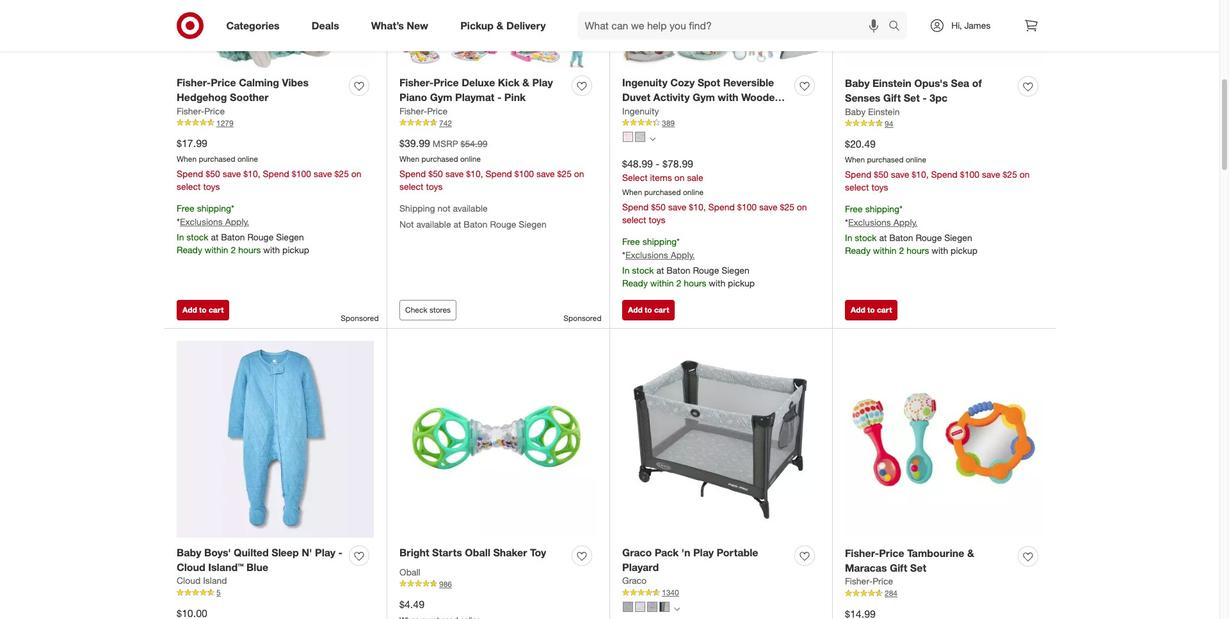 Task type: locate. For each thing, give the bounding box(es) containing it.
play right ''n' on the right bottom
[[694, 547, 714, 560]]

ready
[[177, 245, 202, 256], [845, 245, 871, 256], [622, 278, 648, 289]]

gift up "baby einstein"
[[884, 91, 901, 104]]

2 horizontal spatial &
[[968, 547, 975, 560]]

1 add to cart button from the left
[[177, 300, 229, 321]]

gift
[[884, 91, 901, 104], [890, 562, 908, 575]]

price up "maracas"
[[879, 547, 905, 560]]

fisher-price calming vibes hedgehog soother image
[[177, 0, 374, 68], [177, 0, 374, 68]]

price inside fisher-price calming vibes hedgehog soother
[[211, 76, 236, 89]]

toys down $17.99
[[203, 182, 220, 192]]

cart for $17.99
[[209, 305, 224, 315]]

available right not
[[453, 203, 488, 214]]

all colors element right loamy icon
[[650, 135, 656, 143]]

graco
[[622, 547, 652, 560], [622, 576, 647, 587]]

baby inside baby einstein opus's sea of senses gift set - 3pc
[[845, 77, 870, 90]]

fisher- up "maracas"
[[845, 547, 879, 560]]

loamy image
[[635, 132, 646, 142]]

2 vertical spatial &
[[968, 547, 975, 560]]

cloud island
[[177, 576, 227, 587]]

fisher-price link down hedgehog
[[177, 105, 225, 118]]

2 horizontal spatial free shipping * * exclusions apply. in stock at  baton rouge siegen ready within 2 hours with pickup
[[845, 204, 978, 256]]

0 horizontal spatial free
[[177, 203, 195, 214]]

einstein up 'senses'
[[873, 77, 912, 90]]

$54.99
[[461, 138, 488, 149]]

save
[[223, 169, 241, 180], [314, 169, 332, 180], [446, 169, 464, 180], [537, 169, 555, 180], [891, 169, 910, 180], [982, 169, 1001, 180], [668, 202, 687, 213], [759, 202, 778, 213]]

0 horizontal spatial exclusions apply. button
[[180, 216, 249, 229]]

price inside fisher-price deluxe kick & play piano gym playmat - pink
[[434, 76, 459, 89]]

available down not
[[417, 219, 451, 230]]

3 to from the left
[[868, 305, 875, 315]]

fisher-price link for $39.99
[[400, 105, 448, 118]]

pickup
[[282, 245, 309, 256], [951, 245, 978, 256], [728, 278, 755, 289]]

pickup for baby einstein opus's sea of senses gift set - 3pc
[[951, 245, 978, 256]]

baby einstein opus's sea of senses gift set - 3pc image
[[845, 0, 1043, 69], [845, 0, 1043, 69]]

$10, inside the $48.99 - $78.99 select items on sale when purchased online spend $50 save $10, spend $100 save $25 on select toys
[[689, 202, 706, 213]]

free
[[177, 203, 195, 214], [845, 204, 863, 215], [622, 237, 640, 247]]

fisher- up hedgehog
[[177, 76, 211, 89]]

1 horizontal spatial free
[[622, 237, 640, 247]]

oball down bright
[[400, 567, 421, 578]]

$50 inside $17.99 when purchased online spend $50 save $10, spend $100 save $25 on select toys
[[206, 169, 220, 180]]

1 cloud from the top
[[177, 561, 205, 574]]

all colors element
[[650, 135, 656, 143], [674, 606, 680, 613]]

fisher-price tambourine & maracas gift set
[[845, 547, 975, 575]]

items
[[650, 172, 672, 183]]

2 horizontal spatial shipping
[[866, 204, 900, 215]]

categories
[[226, 19, 280, 32]]

'n
[[682, 547, 691, 560]]

gym inside "ingenuity cozy spot reversible duvet activity gym with wooden toy bar"
[[693, 91, 715, 104]]

purchased inside the $48.99 - $78.99 select items on sale when purchased online spend $50 save $10, spend $100 save $25 on select toys
[[645, 187, 681, 197]]

baby inside baby boys' quilted sleep n' play - cloud island™ blue
[[177, 547, 201, 560]]

cart
[[209, 305, 224, 315], [654, 305, 669, 315], [877, 305, 892, 315]]

deals
[[312, 19, 339, 32]]

fisher-price tambourine & maracas gift set image
[[845, 341, 1043, 539], [845, 341, 1043, 539]]

fisher-price down piano
[[400, 105, 448, 116]]

graco for graco
[[622, 576, 647, 587]]

742
[[439, 118, 452, 128]]

price up hedgehog
[[211, 76, 236, 89]]

on
[[351, 169, 362, 180], [574, 169, 584, 180], [1020, 169, 1030, 180], [675, 172, 685, 183], [797, 202, 807, 213]]

2 horizontal spatial add to cart
[[851, 305, 892, 315]]

1 horizontal spatial all colors element
[[674, 606, 680, 613]]

select down $17.99
[[177, 182, 201, 192]]

2 horizontal spatial free
[[845, 204, 863, 215]]

all colors image for playard
[[674, 607, 680, 613]]

sea
[[951, 77, 970, 90]]

- left pink
[[498, 91, 502, 104]]

purchased down items
[[645, 187, 681, 197]]

james
[[965, 20, 991, 31]]

1 horizontal spatial add
[[628, 305, 643, 315]]

all colors image for activity
[[650, 137, 656, 142]]

2 horizontal spatial cart
[[877, 305, 892, 315]]

select
[[622, 172, 648, 183]]

stock
[[187, 232, 208, 243], [855, 233, 877, 244], [632, 265, 654, 276]]

graco pack 'n play portable playard image
[[622, 341, 820, 539], [622, 341, 820, 539]]

to
[[199, 305, 207, 315], [645, 305, 652, 315], [868, 305, 875, 315]]

$100 inside $39.99 msrp $54.99 when purchased online spend $50 save $10, spend $100 save $25 on select toys
[[515, 169, 534, 180]]

on inside $39.99 msrp $54.99 when purchased online spend $50 save $10, spend $100 save $25 on select toys
[[574, 169, 584, 180]]

baby down 'senses'
[[845, 106, 866, 117]]

0 vertical spatial available
[[453, 203, 488, 214]]

all colors image
[[650, 137, 656, 142], [674, 607, 680, 613]]

1 vertical spatial oball
[[400, 567, 421, 578]]

& right tambourine
[[968, 547, 975, 560]]

$50 down $20.49
[[874, 169, 889, 180]]

2 horizontal spatial exclusions apply. button
[[848, 217, 918, 229]]

2 horizontal spatial exclusions
[[848, 217, 891, 228]]

purchased
[[199, 154, 235, 164], [422, 154, 458, 164], [867, 155, 904, 164], [645, 187, 681, 197]]

2 add from the left
[[628, 305, 643, 315]]

cozy
[[671, 76, 695, 89]]

to for $20.49
[[868, 305, 875, 315]]

0 horizontal spatial all colors image
[[650, 137, 656, 142]]

2 horizontal spatial hours
[[907, 245, 929, 256]]

3 cart from the left
[[877, 305, 892, 315]]

fisher-price link for $17.99
[[177, 105, 225, 118]]

cloud up 'cloud island'
[[177, 561, 205, 574]]

1 to from the left
[[199, 305, 207, 315]]

1 vertical spatial baby
[[845, 106, 866, 117]]

- inside fisher-price deluxe kick & play piano gym playmat - pink
[[498, 91, 502, 104]]

0 vertical spatial gift
[[884, 91, 901, 104]]

1 gym from the left
[[430, 91, 453, 104]]

2 graco from the top
[[622, 576, 647, 587]]

purchased inside $39.99 msrp $54.99 when purchased online spend $50 save $10, spend $100 save $25 on select toys
[[422, 154, 458, 164]]

reversible
[[723, 76, 774, 89]]

1 horizontal spatial 2
[[677, 278, 682, 289]]

2 for ingenuity cozy spot reversible duvet activity gym with wooden toy bar
[[677, 278, 682, 289]]

1 horizontal spatial exclusions
[[626, 250, 668, 261]]

$50 down msrp
[[429, 169, 443, 180]]

$78.99
[[663, 157, 694, 170]]

set down tambourine
[[911, 562, 927, 575]]

1 vertical spatial einstein
[[868, 106, 900, 117]]

0 horizontal spatial add
[[183, 305, 197, 315]]

94 link
[[845, 118, 1043, 129]]

select inside $17.99 when purchased online spend $50 save $10, spend $100 save $25 on select toys
[[177, 182, 201, 192]]

1 add from the left
[[183, 305, 197, 315]]

price up 284
[[873, 577, 893, 588]]

all colors element right kolb image on the right bottom of page
[[674, 606, 680, 613]]

2 add to cart from the left
[[628, 305, 669, 315]]

purchased down msrp
[[422, 154, 458, 164]]

vibes
[[282, 76, 309, 89]]

$10, down $54.99
[[466, 169, 483, 180]]

online inside $17.99 when purchased online spend $50 save $10, spend $100 save $25 on select toys
[[238, 154, 258, 164]]

2 for baby einstein opus's sea of senses gift set - 3pc
[[899, 245, 904, 256]]

1 add to cart from the left
[[183, 305, 224, 315]]

gift inside fisher-price tambourine & maracas gift set
[[890, 562, 908, 575]]

select up shipping
[[400, 182, 424, 192]]

1 vertical spatial all colors element
[[674, 606, 680, 613]]

ingenuity
[[622, 76, 668, 89], [622, 105, 659, 116]]

when inside the $48.99 - $78.99 select items on sale when purchased online spend $50 save $10, spend $100 save $25 on select toys
[[622, 187, 642, 197]]

1 horizontal spatial oball
[[465, 547, 491, 560]]

- left 3pc
[[923, 91, 927, 104]]

ingenuity link
[[622, 105, 659, 118]]

1 horizontal spatial &
[[523, 76, 530, 89]]

set inside fisher-price tambourine & maracas gift set
[[911, 562, 927, 575]]

1 vertical spatial gift
[[890, 562, 908, 575]]

1 horizontal spatial cart
[[654, 305, 669, 315]]

online
[[238, 154, 258, 164], [460, 154, 481, 164], [906, 155, 927, 164], [683, 187, 704, 197]]

& right pickup
[[497, 19, 504, 32]]

calla image
[[623, 132, 633, 142]]

when inside $39.99 msrp $54.99 when purchased online spend $50 save $10, spend $100 save $25 on select toys
[[400, 154, 420, 164]]

- inside the $48.99 - $78.99 select items on sale when purchased online spend $50 save $10, spend $100 save $25 on select toys
[[656, 157, 660, 170]]

reign image
[[635, 603, 646, 613]]

baby
[[845, 77, 870, 90], [845, 106, 866, 117], [177, 547, 201, 560]]

2 sponsored from the left
[[564, 314, 602, 323]]

fisher-
[[177, 76, 211, 89], [400, 76, 434, 89], [177, 105, 204, 116], [400, 105, 427, 116], [845, 547, 879, 560], [845, 577, 873, 588]]

toy
[[622, 105, 639, 118], [530, 547, 546, 560]]

shipping for ingenuity cozy spot reversible duvet activity gym with wooden toy bar
[[643, 237, 677, 247]]

ingenuity inside "ingenuity cozy spot reversible duvet activity gym with wooden toy bar"
[[622, 76, 668, 89]]

$10, down 1279 link
[[243, 169, 260, 180]]

purchased down $20.49
[[867, 155, 904, 164]]

soother
[[230, 91, 269, 104]]

fisher- up piano
[[400, 76, 434, 89]]

add for $20.49
[[851, 305, 866, 315]]

fisher-price calming vibes hedgehog soother
[[177, 76, 309, 104]]

0 vertical spatial cloud
[[177, 561, 205, 574]]

graco inside graco pack 'n play portable playard
[[622, 547, 652, 560]]

to for $17.99
[[199, 305, 207, 315]]

graco up playard on the right bottom
[[622, 547, 652, 560]]

fisher-price link down piano
[[400, 105, 448, 118]]

price up 742
[[427, 105, 448, 116]]

cloud left island
[[177, 576, 201, 587]]

2 add to cart button from the left
[[622, 300, 675, 321]]

1 sponsored from the left
[[341, 314, 379, 323]]

ingenuity cozy spot reversible duvet activity gym with wooden toy bar image
[[622, 0, 820, 68], [622, 0, 820, 68]]

baby einstein link
[[845, 105, 900, 118]]

gym inside fisher-price deluxe kick & play piano gym playmat - pink
[[430, 91, 453, 104]]

on inside $17.99 when purchased online spend $50 save $10, spend $100 save $25 on select toys
[[351, 169, 362, 180]]

$25
[[335, 169, 349, 180], [557, 169, 572, 180], [1003, 169, 1018, 180], [780, 202, 795, 213]]

0 horizontal spatial fisher-price
[[177, 105, 225, 116]]

purchased down $17.99
[[199, 154, 235, 164]]

purchased inside $17.99 when purchased online spend $50 save $10, spend $100 save $25 on select toys
[[199, 154, 235, 164]]

toys down items
[[649, 215, 666, 226]]

fisher-price for $39.99
[[400, 105, 448, 116]]

0 horizontal spatial cart
[[209, 305, 224, 315]]

play for &
[[532, 76, 553, 89]]

graco down playard on the right bottom
[[622, 576, 647, 587]]

1 horizontal spatial pickup
[[728, 278, 755, 289]]

fisher-price
[[177, 105, 225, 116], [400, 105, 448, 116], [845, 577, 893, 588]]

toys down $20.49
[[872, 182, 889, 193]]

einstein
[[873, 77, 912, 90], [868, 106, 900, 117]]

1 vertical spatial all colors image
[[674, 607, 680, 613]]

cloud
[[177, 561, 205, 574], [177, 576, 201, 587]]

online down 94 link
[[906, 155, 927, 164]]

baby up 'senses'
[[845, 77, 870, 90]]

& right the kick
[[523, 76, 530, 89]]

play inside graco pack 'n play portable playard
[[694, 547, 714, 560]]

2 gym from the left
[[693, 91, 715, 104]]

hours for baby einstein opus's sea of senses gift set - 3pc
[[907, 245, 929, 256]]

2 horizontal spatial 2
[[899, 245, 904, 256]]

&
[[497, 19, 504, 32], [523, 76, 530, 89], [968, 547, 975, 560]]

when down select
[[622, 187, 642, 197]]

fisher-price deluxe kick & play piano gym playmat - pink image
[[400, 0, 597, 68], [400, 0, 597, 68]]

fisher- inside fisher-price deluxe kick & play piano gym playmat - pink
[[400, 76, 434, 89]]

1 horizontal spatial add to cart
[[628, 305, 669, 315]]

ready for $20.49
[[845, 245, 871, 256]]

price
[[211, 76, 236, 89], [434, 76, 459, 89], [204, 105, 225, 116], [427, 105, 448, 116], [879, 547, 905, 560], [873, 577, 893, 588]]

0 horizontal spatial fisher-price link
[[177, 105, 225, 118]]

1 horizontal spatial hours
[[684, 278, 707, 289]]

oball right starts
[[465, 547, 491, 560]]

play inside baby boys' quilted sleep n' play - cloud island™ blue
[[315, 547, 336, 560]]

toy down duvet
[[622, 105, 639, 118]]

1 horizontal spatial shipping
[[643, 237, 677, 247]]

gift up 284
[[890, 562, 908, 575]]

exclusions apply. button
[[180, 216, 249, 229], [848, 217, 918, 229], [626, 249, 695, 262]]

toy right "shaker"
[[530, 547, 546, 560]]

add for $48.99
[[628, 305, 643, 315]]

einstein inside baby einstein opus's sea of senses gift set - 3pc
[[873, 77, 912, 90]]

add to cart for $20.49
[[851, 305, 892, 315]]

0 horizontal spatial pickup
[[282, 245, 309, 256]]

baby for baby einstein opus's sea of senses gift set - 3pc
[[845, 77, 870, 90]]

1 ingenuity from the top
[[622, 76, 668, 89]]

1 horizontal spatial all colors image
[[674, 607, 680, 613]]

within for ingenuity cozy spot reversible duvet activity gym with wooden toy bar
[[650, 278, 674, 289]]

not
[[438, 203, 451, 214]]

island™
[[208, 561, 244, 574]]

ingenuity down duvet
[[622, 105, 659, 116]]

1 horizontal spatial in
[[622, 265, 630, 276]]

fisher-price link down "maracas"
[[845, 576, 893, 589]]

online down $54.99
[[460, 154, 481, 164]]

all colors image right loamy icon
[[650, 137, 656, 142]]

1 vertical spatial graco
[[622, 576, 647, 587]]

1 graco from the top
[[622, 547, 652, 560]]

check stores button
[[400, 300, 457, 321]]

0 horizontal spatial all colors element
[[650, 135, 656, 143]]

cart for $20.49
[[877, 305, 892, 315]]

3 add to cart button from the left
[[845, 300, 898, 321]]

0 horizontal spatial play
[[315, 547, 336, 560]]

fisher-price tambourine & maracas gift set link
[[845, 547, 1013, 576]]

0 horizontal spatial oball
[[400, 567, 421, 578]]

ingenuity cozy spot reversible duvet activity gym with wooden toy bar link
[[622, 76, 790, 118]]

1 horizontal spatial stock
[[632, 265, 654, 276]]

select
[[177, 182, 201, 192], [400, 182, 424, 192], [845, 182, 869, 193], [622, 215, 647, 226]]

0 vertical spatial &
[[497, 19, 504, 32]]

sponsored for fisher-price deluxe kick & play piano gym playmat - pink
[[564, 314, 602, 323]]

2 horizontal spatial pickup
[[951, 245, 978, 256]]

bright starts oball shaker toy image
[[400, 341, 597, 539], [400, 341, 597, 539]]

$10, down 94 link
[[912, 169, 929, 180]]

1 horizontal spatial play
[[532, 76, 553, 89]]

*
[[231, 203, 234, 214], [900, 204, 903, 215], [177, 217, 180, 228], [845, 217, 848, 228], [677, 237, 680, 247], [622, 250, 626, 261]]

1 horizontal spatial to
[[645, 305, 652, 315]]

fisher-price down "maracas"
[[845, 577, 893, 588]]

1 vertical spatial toy
[[530, 547, 546, 560]]

1 vertical spatial &
[[523, 76, 530, 89]]

add
[[183, 305, 197, 315], [628, 305, 643, 315], [851, 305, 866, 315]]

0 vertical spatial baby
[[845, 77, 870, 90]]

1 horizontal spatial add to cart button
[[622, 300, 675, 321]]

toys up not
[[426, 182, 443, 192]]

0 horizontal spatial add to cart
[[183, 305, 224, 315]]

play inside fisher-price deluxe kick & play piano gym playmat - pink
[[532, 76, 553, 89]]

online inside the $48.99 - $78.99 select items on sale when purchased online spend $50 save $10, spend $100 save $25 on select toys
[[683, 187, 704, 197]]

when down $39.99 at top left
[[400, 154, 420, 164]]

einstein for baby einstein opus's sea of senses gift set - 3pc
[[873, 77, 912, 90]]

0 vertical spatial oball
[[465, 547, 491, 560]]

1 horizontal spatial fisher-price
[[400, 105, 448, 116]]

online down the sale
[[683, 187, 704, 197]]

play right the kick
[[532, 76, 553, 89]]

baton
[[464, 219, 488, 230], [221, 232, 245, 243], [890, 233, 914, 244], [667, 265, 691, 276]]

284
[[885, 589, 898, 599]]

2 horizontal spatial to
[[868, 305, 875, 315]]

2 to from the left
[[645, 305, 652, 315]]

all colors image right kolb image on the right bottom of page
[[674, 607, 680, 613]]

free shipping * * exclusions apply. in stock at  baton rouge siegen ready within 2 hours with pickup for ingenuity cozy spot reversible duvet activity gym with wooden toy bar
[[622, 237, 755, 289]]

2 ingenuity from the top
[[622, 105, 659, 116]]

baby left 'boys''
[[177, 547, 201, 560]]

price left deluxe
[[434, 76, 459, 89]]

2 horizontal spatial add to cart button
[[845, 300, 898, 321]]

0 vertical spatial einstein
[[873, 77, 912, 90]]

baby einstein opus's sea of senses gift set - 3pc
[[845, 77, 982, 104]]

0 horizontal spatial to
[[199, 305, 207, 315]]

gym up 742
[[430, 91, 453, 104]]

baby boys' quilted sleep n' play - cloud island™ blue image
[[177, 341, 374, 539], [177, 341, 374, 539]]

toys inside the $48.99 - $78.99 select items on sale when purchased online spend $50 save $10, spend $100 save $25 on select toys
[[649, 215, 666, 226]]

1 vertical spatial set
[[911, 562, 927, 575]]

2 horizontal spatial within
[[873, 245, 897, 256]]

0 horizontal spatial sponsored
[[341, 314, 379, 323]]

within
[[205, 245, 228, 256], [873, 245, 897, 256], [650, 278, 674, 289]]

1 horizontal spatial within
[[650, 278, 674, 289]]

3 add to cart from the left
[[851, 305, 892, 315]]

- up items
[[656, 157, 660, 170]]

available
[[453, 203, 488, 214], [417, 219, 451, 230]]

0 vertical spatial set
[[904, 91, 920, 104]]

$50 inside $20.49 when purchased online spend $50 save $10, spend $100 save $25 on select toys
[[874, 169, 889, 180]]

set down the opus's
[[904, 91, 920, 104]]

$20.49
[[845, 138, 876, 150]]

2 horizontal spatial play
[[694, 547, 714, 560]]

$50 down $17.99
[[206, 169, 220, 180]]

tambourine
[[908, 547, 965, 560]]

fisher-price down hedgehog
[[177, 105, 225, 116]]

add to cart
[[183, 305, 224, 315], [628, 305, 669, 315], [851, 305, 892, 315]]

set
[[904, 91, 920, 104], [911, 562, 927, 575]]

select inside $20.49 when purchased online spend $50 save $10, spend $100 save $25 on select toys
[[845, 182, 869, 193]]

2 cart from the left
[[654, 305, 669, 315]]

not
[[400, 219, 414, 230]]

0 vertical spatial ingenuity
[[622, 76, 668, 89]]

pack
[[655, 547, 679, 560]]

1 horizontal spatial fisher-price link
[[400, 105, 448, 118]]

3 add from the left
[[851, 305, 866, 315]]

gift inside baby einstein opus's sea of senses gift set - 3pc
[[884, 91, 901, 104]]

1 horizontal spatial free shipping * * exclusions apply. in stock at  baton rouge siegen ready within 2 hours with pickup
[[622, 237, 755, 289]]

2 horizontal spatial in
[[845, 233, 853, 244]]

1340
[[662, 589, 679, 598]]

2 horizontal spatial ready
[[845, 245, 871, 256]]

in for $20.49
[[845, 233, 853, 244]]

in
[[177, 232, 184, 243], [845, 233, 853, 244], [622, 265, 630, 276]]

shipping for baby einstein opus's sea of senses gift set - 3pc
[[866, 204, 900, 215]]

0 horizontal spatial add to cart button
[[177, 300, 229, 321]]

2 horizontal spatial stock
[[855, 233, 877, 244]]

search
[[883, 20, 914, 33]]

select down select
[[622, 215, 647, 226]]

- right n'
[[339, 547, 343, 560]]

2 vertical spatial baby
[[177, 547, 201, 560]]

0 vertical spatial graco
[[622, 547, 652, 560]]

fisher- down "maracas"
[[845, 577, 873, 588]]

1 horizontal spatial toy
[[622, 105, 639, 118]]

0 horizontal spatial available
[[417, 219, 451, 230]]

einstein up 94
[[868, 106, 900, 117]]

when down $20.49
[[845, 155, 865, 164]]

$10, down the sale
[[689, 202, 706, 213]]

1 cart from the left
[[209, 305, 224, 315]]

1 horizontal spatial apply.
[[671, 250, 695, 261]]

1 horizontal spatial sponsored
[[564, 314, 602, 323]]

5
[[216, 589, 221, 598]]

$50 down items
[[651, 202, 666, 213]]

0 horizontal spatial &
[[497, 19, 504, 32]]

$100 inside $20.49 when purchased online spend $50 save $10, spend $100 save $25 on select toys
[[960, 169, 980, 180]]

all colors element for playard
[[674, 606, 680, 613]]

$50 inside the $48.99 - $78.99 select items on sale when purchased online spend $50 save $10, spend $100 save $25 on select toys
[[651, 202, 666, 213]]

1 vertical spatial cloud
[[177, 576, 201, 587]]

online down 1279 link
[[238, 154, 258, 164]]

0 vertical spatial all colors element
[[650, 135, 656, 143]]

0 horizontal spatial gym
[[430, 91, 453, 104]]

1 horizontal spatial gym
[[693, 91, 715, 104]]

select down $20.49
[[845, 182, 869, 193]]

0 vertical spatial toy
[[622, 105, 639, 118]]

toys
[[203, 182, 220, 192], [426, 182, 443, 192], [872, 182, 889, 193], [649, 215, 666, 226]]

piano
[[400, 91, 427, 104]]

fisher-price link
[[177, 105, 225, 118], [400, 105, 448, 118], [845, 576, 893, 589]]

0 vertical spatial all colors image
[[650, 137, 656, 142]]

$10,
[[243, 169, 260, 180], [466, 169, 483, 180], [912, 169, 929, 180], [689, 202, 706, 213]]

set inside baby einstein opus's sea of senses gift set - 3pc
[[904, 91, 920, 104]]

2 horizontal spatial add
[[851, 305, 866, 315]]

0 horizontal spatial exclusions
[[180, 217, 223, 228]]

play right n'
[[315, 547, 336, 560]]

when down $17.99
[[177, 154, 197, 164]]

free for ingenuity cozy spot reversible duvet activity gym with wooden toy bar
[[622, 237, 640, 247]]

2 cloud from the top
[[177, 576, 201, 587]]

gym down spot
[[693, 91, 715, 104]]

ingenuity up duvet
[[622, 76, 668, 89]]

purchased inside $20.49 when purchased online spend $50 save $10, spend $100 save $25 on select toys
[[867, 155, 904, 164]]

-
[[498, 91, 502, 104], [923, 91, 927, 104], [656, 157, 660, 170], [339, 547, 343, 560]]

What can we help you find? suggestions appear below search field
[[577, 12, 892, 40]]



Task type: vqa. For each thing, say whether or not it's contained in the screenshot.
the right Supplies
no



Task type: describe. For each thing, give the bounding box(es) containing it.
pickup for ingenuity cozy spot reversible duvet activity gym with wooden toy bar
[[728, 278, 755, 289]]

add for $17.99
[[183, 305, 197, 315]]

986
[[439, 580, 452, 590]]

at inside shipping not available not available at baton rouge siegen
[[454, 219, 461, 230]]

pink
[[505, 91, 526, 104]]

add to cart button for $20.49
[[845, 300, 898, 321]]

kick
[[498, 76, 520, 89]]

island
[[203, 576, 227, 587]]

$100 inside the $48.99 - $78.99 select items on sale when purchased online spend $50 save $10, spend $100 save $25 on select toys
[[738, 202, 757, 213]]

sleep
[[272, 547, 299, 560]]

online inside $39.99 msrp $54.99 when purchased online spend $50 save $10, spend $100 save $25 on select toys
[[460, 154, 481, 164]]

graco pack 'n play portable playard
[[622, 547, 759, 574]]

online inside $20.49 when purchased online spend $50 save $10, spend $100 save $25 on select toys
[[906, 155, 927, 164]]

price inside fisher-price tambourine & maracas gift set
[[879, 547, 905, 560]]

blue
[[247, 561, 268, 574]]

$39.99 msrp $54.99 when purchased online spend $50 save $10, spend $100 save $25 on select toys
[[400, 137, 584, 192]]

fisher-price for $17.99
[[177, 105, 225, 116]]

sponsored for fisher-price calming vibes hedgehog soother
[[341, 314, 379, 323]]

284 link
[[845, 589, 1043, 600]]

1279
[[216, 118, 234, 128]]

2 horizontal spatial fisher-price link
[[845, 576, 893, 589]]

to for $48.99
[[645, 305, 652, 315]]

graco pack 'n play portable playard link
[[622, 546, 790, 575]]

0 horizontal spatial in
[[177, 232, 184, 243]]

& inside fisher-price tambourine & maracas gift set
[[968, 547, 975, 560]]

cloud inside baby boys' quilted sleep n' play - cloud island™ blue
[[177, 561, 205, 574]]

check
[[405, 305, 428, 315]]

add to cart for $48.99
[[628, 305, 669, 315]]

742 link
[[400, 118, 597, 129]]

stores
[[430, 305, 451, 315]]

bar
[[642, 105, 659, 118]]

marty image
[[623, 603, 633, 613]]

0 horizontal spatial within
[[205, 245, 228, 256]]

baby einstein
[[845, 106, 900, 117]]

fisher- down piano
[[400, 105, 427, 116]]

hi,
[[952, 20, 962, 31]]

playard
[[622, 561, 659, 574]]

exclusions apply. button for ingenuity cozy spot reversible duvet activity gym with wooden toy bar
[[626, 249, 695, 262]]

wooden
[[742, 91, 781, 104]]

when inside $20.49 when purchased online spend $50 save $10, spend $100 save $25 on select toys
[[845, 155, 865, 164]]

fisher- inside fisher-price calming vibes hedgehog soother
[[177, 76, 211, 89]]

0 horizontal spatial 2
[[231, 245, 236, 256]]

exclusions apply. button for baby einstein opus's sea of senses gift set - 3pc
[[848, 217, 918, 229]]

add to cart button for $17.99
[[177, 300, 229, 321]]

activity
[[654, 91, 690, 104]]

0 horizontal spatial free shipping * * exclusions apply. in stock at  baton rouge siegen ready within 2 hours with pickup
[[177, 203, 309, 256]]

bright starts oball shaker toy
[[400, 547, 546, 560]]

pickup & delivery
[[461, 19, 546, 32]]

94
[[885, 119, 894, 128]]

$10, inside $20.49 when purchased online spend $50 save $10, spend $100 save $25 on select toys
[[912, 169, 929, 180]]

free shipping * * exclusions apply. in stock at  baton rouge siegen ready within 2 hours with pickup for baby einstein opus's sea of senses gift set - 3pc
[[845, 204, 978, 256]]

toys inside $20.49 when purchased online spend $50 save $10, spend $100 save $25 on select toys
[[872, 182, 889, 193]]

0 horizontal spatial shipping
[[197, 203, 231, 214]]

bright
[[400, 547, 430, 560]]

0 horizontal spatial hours
[[238, 245, 261, 256]]

stock for baby einstein opus's sea of senses gift set - 3pc
[[855, 233, 877, 244]]

what's
[[371, 19, 404, 32]]

apply. for baby einstein opus's sea of senses gift set - 3pc
[[894, 217, 918, 228]]

$39.99
[[400, 137, 430, 150]]

add to cart for $17.99
[[183, 305, 224, 315]]

3pc
[[930, 91, 948, 104]]

2 horizontal spatial fisher-price
[[845, 577, 893, 588]]

shaker
[[493, 547, 527, 560]]

portable
[[717, 547, 759, 560]]

free for baby einstein opus's sea of senses gift set - 3pc
[[845, 204, 863, 215]]

duvet
[[622, 91, 651, 104]]

deals link
[[301, 12, 355, 40]]

select inside $39.99 msrp $54.99 when purchased online spend $50 save $10, spend $100 save $25 on select toys
[[400, 182, 424, 192]]

cloud island link
[[177, 575, 227, 588]]

- inside baby einstein opus's sea of senses gift set - 3pc
[[923, 91, 927, 104]]

exclusions for ingenuity cozy spot reversible duvet activity gym with wooden toy bar
[[626, 250, 668, 261]]

$25 inside $17.99 when purchased online spend $50 save $10, spend $100 save $25 on select toys
[[335, 169, 349, 180]]

$17.99 when purchased online spend $50 save $10, spend $100 save $25 on select toys
[[177, 137, 362, 192]]

$48.99 - $78.99 select items on sale when purchased online spend $50 save $10, spend $100 save $25 on select toys
[[622, 157, 807, 226]]

n'
[[302, 547, 312, 560]]

siegen inside shipping not available not available at baton rouge siegen
[[519, 219, 547, 230]]

ready for $48.99 - $78.99
[[622, 278, 648, 289]]

389 link
[[622, 118, 820, 129]]

0 horizontal spatial toy
[[530, 547, 546, 560]]

1 horizontal spatial available
[[453, 203, 488, 214]]

spot
[[698, 76, 721, 89]]

with inside "ingenuity cozy spot reversible duvet activity gym with wooden toy bar"
[[718, 91, 739, 104]]

0 horizontal spatial ready
[[177, 245, 202, 256]]

exclusions for baby einstein opus's sea of senses gift set - 3pc
[[848, 217, 891, 228]]

- inside baby boys' quilted sleep n' play - cloud island™ blue
[[339, 547, 343, 560]]

toys inside $17.99 when purchased online spend $50 save $10, spend $100 save $25 on select toys
[[203, 182, 220, 192]]

play for n'
[[315, 547, 336, 560]]

ingenuity for ingenuity
[[622, 105, 659, 116]]

$100 inside $17.99 when purchased online spend $50 save $10, spend $100 save $25 on select toys
[[292, 169, 311, 180]]

add to cart button for $48.99
[[622, 300, 675, 321]]

new
[[407, 19, 429, 32]]

$17.99
[[177, 137, 207, 150]]

graco for graco pack 'n play portable playard
[[622, 547, 652, 560]]

hours for ingenuity cozy spot reversible duvet activity gym with wooden toy bar
[[684, 278, 707, 289]]

fisher- inside fisher-price tambourine & maracas gift set
[[845, 547, 879, 560]]

when inside $17.99 when purchased online spend $50 save $10, spend $100 save $25 on select toys
[[177, 154, 197, 164]]

search button
[[883, 12, 914, 42]]

cart for $48.99
[[654, 305, 669, 315]]

of
[[973, 77, 982, 90]]

bright starts oball shaker toy link
[[400, 546, 546, 561]]

$50 inside $39.99 msrp $54.99 when purchased online spend $50 save $10, spend $100 save $25 on select toys
[[429, 169, 443, 180]]

$4.49
[[400, 599, 425, 611]]

986 link
[[400, 579, 597, 591]]

pickup
[[461, 19, 494, 32]]

ingenuity for ingenuity cozy spot reversible duvet activity gym with wooden toy bar
[[622, 76, 668, 89]]

fisher- down hedgehog
[[177, 105, 204, 116]]

delivery
[[506, 19, 546, 32]]

calming
[[239, 76, 279, 89]]

oball link
[[400, 567, 421, 579]]

maracas
[[845, 562, 887, 575]]

ingenuity cozy spot reversible duvet activity gym with wooden toy bar
[[622, 76, 781, 118]]

$25 inside $39.99 msrp $54.99 when purchased online spend $50 save $10, spend $100 save $25 on select toys
[[557, 169, 572, 180]]

opus's
[[915, 77, 948, 90]]

deluxe
[[462, 76, 495, 89]]

0 horizontal spatial stock
[[187, 232, 208, 243]]

baby einstein opus's sea of senses gift set - 3pc link
[[845, 76, 1013, 105]]

baby boys' quilted sleep n' play - cloud island™ blue
[[177, 547, 343, 574]]

1 vertical spatial available
[[417, 219, 451, 230]]

apply. for ingenuity cozy spot reversible duvet activity gym with wooden toy bar
[[671, 250, 695, 261]]

1279 link
[[177, 118, 374, 129]]

toys inside $39.99 msrp $54.99 when purchased online spend $50 save $10, spend $100 save $25 on select toys
[[426, 182, 443, 192]]

on inside $20.49 when purchased online spend $50 save $10, spend $100 save $25 on select toys
[[1020, 169, 1030, 180]]

boys'
[[204, 547, 231, 560]]

$10, inside $39.99 msrp $54.99 when purchased online spend $50 save $10, spend $100 save $25 on select toys
[[466, 169, 483, 180]]

starts
[[432, 547, 462, 560]]

$25 inside $20.49 when purchased online spend $50 save $10, spend $100 save $25 on select toys
[[1003, 169, 1018, 180]]

shipping
[[400, 203, 435, 214]]

all colors element for activity
[[650, 135, 656, 143]]

$10, inside $17.99 when purchased online spend $50 save $10, spend $100 save $25 on select toys
[[243, 169, 260, 180]]

0 horizontal spatial apply.
[[225, 217, 249, 228]]

sale
[[687, 172, 704, 183]]

quilted
[[234, 547, 269, 560]]

& inside fisher-price deluxe kick & play piano gym playmat - pink
[[523, 76, 530, 89]]

baton inside shipping not available not available at baton rouge siegen
[[464, 219, 488, 230]]

check stores
[[405, 305, 451, 315]]

fisher-price deluxe kick & play piano gym playmat - pink
[[400, 76, 553, 104]]

einstein for baby einstein
[[868, 106, 900, 117]]

389
[[662, 118, 675, 128]]

hedgehog
[[177, 91, 227, 104]]

shipping not available not available at baton rouge siegen
[[400, 203, 547, 230]]

playmat
[[455, 91, 495, 104]]

baby boys' quilted sleep n' play - cloud island™ blue link
[[177, 546, 344, 575]]

senses
[[845, 91, 881, 104]]

fisher-price deluxe kick & play piano gym playmat - pink link
[[400, 76, 567, 105]]

baby for baby boys' quilted sleep n' play - cloud island™ blue
[[177, 547, 201, 560]]

kolb image
[[660, 603, 670, 613]]

$20.49 when purchased online spend $50 save $10, spend $100 save $25 on select toys
[[845, 138, 1030, 193]]

select inside the $48.99 - $78.99 select items on sale when purchased online spend $50 save $10, spend $100 save $25 on select toys
[[622, 215, 647, 226]]

pickup & delivery link
[[450, 12, 562, 40]]

toy inside "ingenuity cozy spot reversible duvet activity gym with wooden toy bar"
[[622, 105, 639, 118]]

hi, james
[[952, 20, 991, 31]]

rouge inside shipping not available not available at baton rouge siegen
[[490, 219, 516, 230]]

price up 1279
[[204, 105, 225, 116]]

$25 inside the $48.99 - $78.99 select items on sale when purchased online spend $50 save $10, spend $100 save $25 on select toys
[[780, 202, 795, 213]]

graco link
[[622, 575, 647, 588]]

baby for baby einstein
[[845, 106, 866, 117]]

in for $48.99 - $78.99
[[622, 265, 630, 276]]

fisher-price calming vibes hedgehog soother link
[[177, 76, 344, 105]]

carnival image
[[647, 603, 658, 613]]

msrp
[[433, 138, 458, 149]]

within for baby einstein opus's sea of senses gift set - 3pc
[[873, 245, 897, 256]]

stock for ingenuity cozy spot reversible duvet activity gym with wooden toy bar
[[632, 265, 654, 276]]

5 link
[[177, 588, 374, 599]]



